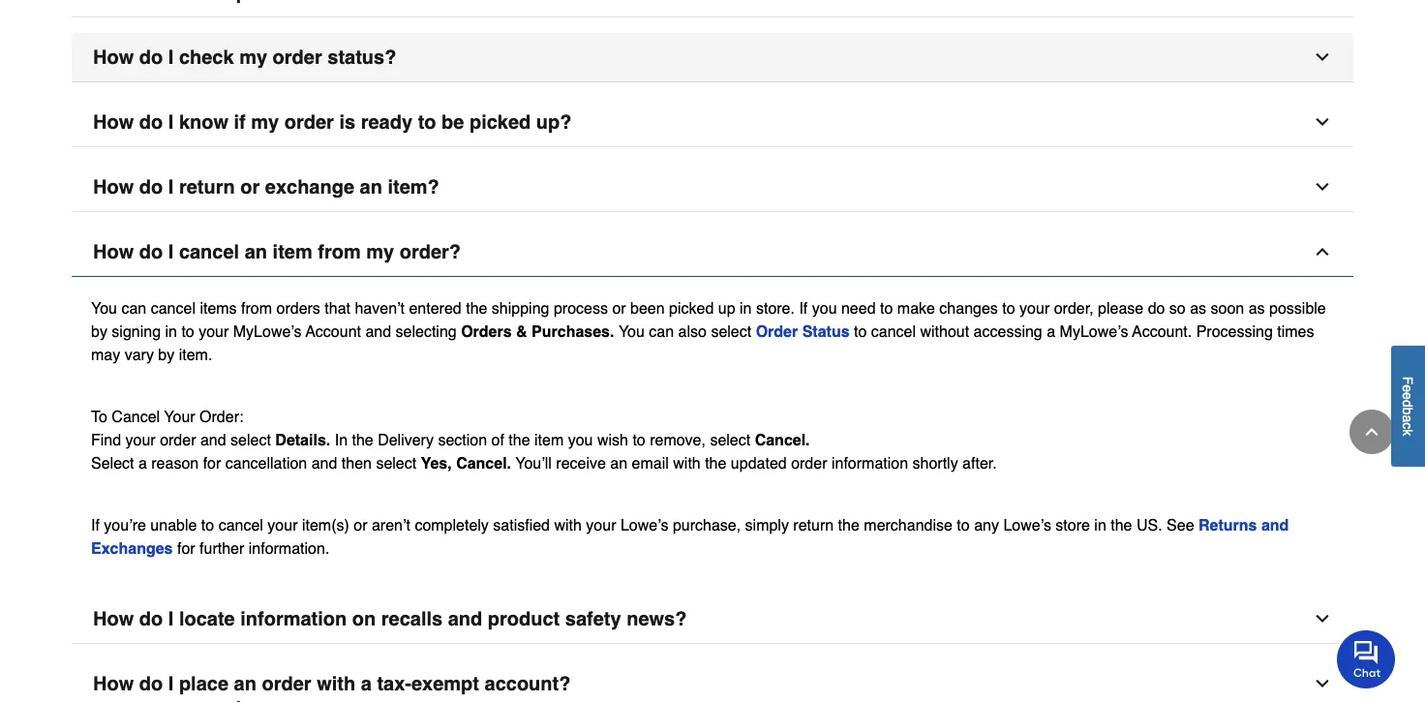 Task type: locate. For each thing, give the bounding box(es) containing it.
my right 'if'
[[251, 111, 279, 133]]

lowe's down email
[[621, 516, 669, 534]]

and right 'recalls'
[[448, 608, 483, 630]]

5 how from the top
[[93, 608, 134, 630]]

0 horizontal spatial from
[[241, 299, 272, 317]]

from
[[318, 241, 361, 263], [241, 299, 272, 317]]

lowe's right any
[[1004, 516, 1052, 534]]

f
[[1401, 376, 1416, 384]]

select down the 'delivery'
[[376, 454, 417, 472]]

or left exchange
[[240, 176, 260, 198]]

b
[[1401, 407, 1416, 415]]

cancel.
[[755, 430, 810, 448], [456, 454, 511, 472]]

i for know
[[168, 111, 174, 133]]

i for check
[[168, 46, 174, 68]]

0 vertical spatial return
[[179, 176, 235, 198]]

1 vertical spatial or
[[612, 299, 626, 317]]

the left us. see
[[1111, 516, 1132, 534]]

an down the 'wish'
[[610, 454, 628, 472]]

do inside you can cancel items from orders that haven't entered the shipping process or been picked up in store. if you need to make changes to your order, please do so as soon as possible by signing in to your mylowe's account and selecting
[[1148, 299, 1165, 317]]

chevron down image inside how do i place an order with a tax-exempt account? button
[[1313, 674, 1332, 693]]

2 vertical spatial in
[[1095, 516, 1107, 534]]

cancel inside button
[[179, 241, 239, 263]]

and right returns
[[1262, 516, 1289, 534]]

is
[[339, 111, 356, 133]]

1 horizontal spatial by
[[158, 345, 175, 363]]

for down the unable
[[177, 539, 195, 557]]

2 vertical spatial with
[[317, 673, 356, 695]]

you down been
[[619, 322, 645, 340]]

my
[[239, 46, 267, 68], [251, 111, 279, 133], [366, 241, 394, 263]]

return down know
[[179, 176, 235, 198]]

1 vertical spatial by
[[158, 345, 175, 363]]

been
[[630, 299, 665, 317]]

order left is
[[284, 111, 334, 133]]

return right simply
[[793, 516, 834, 534]]

do
[[139, 46, 163, 68], [139, 111, 163, 133], [139, 176, 163, 198], [139, 241, 163, 263], [1148, 299, 1165, 317], [139, 608, 163, 630], [139, 673, 163, 695]]

a right select
[[138, 454, 147, 472]]

chevron down image for item?
[[1313, 177, 1332, 197]]

0 vertical spatial in
[[740, 299, 752, 317]]

0 horizontal spatial with
[[317, 673, 356, 695]]

0 vertical spatial by
[[91, 322, 107, 340]]

1 horizontal spatial item
[[535, 430, 564, 448]]

how do i know if my order is ready to be picked up? button
[[72, 98, 1354, 147]]

5 i from the top
[[168, 608, 174, 630]]

to
[[418, 111, 436, 133], [880, 299, 893, 317], [1003, 299, 1015, 317], [181, 322, 194, 340], [854, 322, 867, 340], [633, 430, 646, 448], [201, 516, 214, 534], [957, 516, 970, 534]]

as
[[1190, 299, 1207, 317], [1249, 299, 1265, 317]]

2 as from the left
[[1249, 299, 1265, 317]]

and inside button
[[448, 608, 483, 630]]

i
[[168, 46, 174, 68], [168, 111, 174, 133], [168, 176, 174, 198], [168, 241, 174, 263], [168, 608, 174, 630], [168, 673, 174, 695]]

you inside you can cancel items from orders that haven't entered the shipping process or been picked up in store. if you need to make changes to your order, please do so as soon as possible by signing in to your mylowe's account and selecting
[[91, 299, 117, 317]]

by up may
[[91, 322, 107, 340]]

that
[[325, 299, 351, 317]]

or left aren't
[[354, 516, 367, 534]]

item inside to cancel your order: find your order and select details. in the delivery section of the item you wish to remove, select cancel. select a reason for cancellation and then select yes, cancel. you'll receive an email with the updated order information shortly after.
[[535, 430, 564, 448]]

ready
[[361, 111, 413, 133]]

return
[[179, 176, 235, 198], [793, 516, 834, 534]]

cancel. up updated
[[755, 430, 810, 448]]

store
[[1056, 516, 1090, 534]]

to inside to cancel without accessing a mylowe's account. processing times may vary by item.
[[854, 322, 867, 340]]

1 horizontal spatial picked
[[669, 299, 714, 317]]

to up item.
[[181, 322, 194, 340]]

from inside button
[[318, 241, 361, 263]]

you
[[812, 299, 837, 317], [568, 430, 593, 448]]

1 horizontal spatial or
[[354, 516, 367, 534]]

mylowe's down order,
[[1060, 322, 1128, 340]]

a down order,
[[1047, 322, 1056, 340]]

1 horizontal spatial you
[[812, 299, 837, 317]]

1 vertical spatial you
[[619, 322, 645, 340]]

how do i check my order status? button
[[72, 33, 1354, 82]]

status?
[[328, 46, 396, 68]]

1 how from the top
[[93, 46, 134, 68]]

chevron down image inside how do i locate information on recalls and product safety news? button
[[1313, 609, 1332, 628]]

1 mylowe's from the left
[[233, 322, 302, 340]]

be
[[442, 111, 464, 133]]

to up the "accessing"
[[1003, 299, 1015, 317]]

you
[[91, 299, 117, 317], [619, 322, 645, 340]]

can down been
[[649, 322, 674, 340]]

order:
[[200, 407, 243, 425]]

an left item?
[[360, 176, 382, 198]]

as right 'soon' in the right top of the page
[[1249, 299, 1265, 317]]

chevron up image
[[1313, 242, 1332, 261]]

your up the "accessing"
[[1020, 299, 1050, 317]]

1 horizontal spatial mylowe's
[[1060, 322, 1128, 340]]

0 horizontal spatial or
[[240, 176, 260, 198]]

picked up also
[[669, 299, 714, 317]]

in right store
[[1095, 516, 1107, 534]]

how for how do i cancel an item from my order?
[[93, 241, 134, 263]]

0 horizontal spatial for
[[177, 539, 195, 557]]

1 horizontal spatial lowe's
[[1004, 516, 1052, 534]]

to down the need
[[854, 322, 867, 340]]

can
[[121, 299, 146, 317], [649, 322, 674, 340]]

order
[[756, 322, 798, 340]]

1 vertical spatial can
[[649, 322, 674, 340]]

entered
[[409, 299, 462, 317]]

an right place
[[234, 673, 257, 695]]

my left order?
[[366, 241, 394, 263]]

by
[[91, 322, 107, 340], [158, 345, 175, 363]]

chevron down image
[[1313, 112, 1332, 132]]

and down order:
[[200, 430, 226, 448]]

0 vertical spatial picked
[[470, 111, 531, 133]]

as right 'so'
[[1190, 299, 1207, 317]]

you'll
[[515, 454, 552, 472]]

in right signing
[[165, 322, 177, 340]]

how do i locate information on recalls and product safety news? button
[[72, 595, 1354, 644]]

further
[[200, 539, 244, 557]]

you up signing
[[91, 299, 117, 317]]

0 horizontal spatial as
[[1190, 299, 1207, 317]]

do for how do i return or exchange an item?
[[139, 176, 163, 198]]

accessing
[[974, 322, 1043, 340]]

&
[[516, 322, 527, 340]]

after.
[[963, 454, 997, 472]]

0 vertical spatial with
[[673, 454, 701, 472]]

1 chevron down image from the top
[[1313, 47, 1332, 67]]

you're
[[104, 516, 146, 534]]

0 vertical spatial you
[[91, 299, 117, 317]]

need
[[841, 299, 876, 317]]

1 vertical spatial from
[[241, 299, 272, 317]]

0 vertical spatial my
[[239, 46, 267, 68]]

e up b
[[1401, 392, 1416, 400]]

remove,
[[650, 430, 706, 448]]

information inside to cancel your order: find your order and select details. in the delivery section of the item you wish to remove, select cancel. select a reason for cancellation and then select yes, cancel. you'll receive an email with the updated order information shortly after.
[[832, 454, 908, 472]]

0 horizontal spatial cancel.
[[456, 454, 511, 472]]

2 vertical spatial my
[[366, 241, 394, 263]]

aren't
[[372, 516, 411, 534]]

if you're unable to cancel your item(s) or aren't completely satisfied with your lowe's purchase, simply return the merchandise to any lowe's store in the us. see
[[91, 516, 1199, 534]]

to up 'further'
[[201, 516, 214, 534]]

4 chevron down image from the top
[[1313, 674, 1332, 693]]

cancellation
[[225, 454, 307, 472]]

and down haven't
[[365, 322, 391, 340]]

cancel up signing
[[151, 299, 196, 317]]

order inside how do i know if my order is ready to be picked up? button
[[284, 111, 334, 133]]

you inside to cancel your order: find your order and select details. in the delivery section of the item you wish to remove, select cancel. select a reason for cancellation and then select yes, cancel. you'll receive an email with the updated order information shortly after.
[[568, 430, 593, 448]]

delivery
[[378, 430, 434, 448]]

0 horizontal spatial you
[[91, 299, 117, 317]]

1 horizontal spatial from
[[318, 241, 361, 263]]

how do i return or exchange an item? button
[[72, 163, 1354, 212]]

in right up
[[740, 299, 752, 317]]

0 horizontal spatial picked
[[470, 111, 531, 133]]

1 vertical spatial item
[[535, 430, 564, 448]]

section
[[438, 430, 487, 448]]

1 vertical spatial you
[[568, 430, 593, 448]]

purchase,
[[673, 516, 741, 534]]

0 horizontal spatial mylowe's
[[233, 322, 302, 340]]

to up email
[[633, 430, 646, 448]]

the left the merchandise
[[838, 516, 860, 534]]

4 i from the top
[[168, 241, 174, 263]]

2 mylowe's from the left
[[1060, 322, 1128, 340]]

2 i from the top
[[168, 111, 174, 133]]

chevron down image
[[1313, 47, 1332, 67], [1313, 177, 1332, 197], [1313, 609, 1332, 628], [1313, 674, 1332, 693]]

how for how do i return or exchange an item?
[[93, 176, 134, 198]]

how for how do i know if my order is ready to be picked up?
[[93, 111, 134, 133]]

your
[[1020, 299, 1050, 317], [199, 322, 229, 340], [125, 430, 156, 448], [268, 516, 298, 534], [586, 516, 616, 534]]

how do i place an order with a tax-exempt account?
[[93, 673, 571, 695]]

information left shortly
[[832, 454, 908, 472]]

the left updated
[[705, 454, 727, 472]]

returns and exchanges link
[[91, 516, 1289, 557]]

the right in
[[352, 430, 373, 448]]

6 i from the top
[[168, 673, 174, 695]]

order left status?
[[273, 46, 322, 68]]

0 horizontal spatial in
[[165, 322, 177, 340]]

item
[[273, 241, 312, 263], [535, 430, 564, 448]]

account?
[[485, 673, 571, 695]]

0 horizontal spatial you
[[568, 430, 593, 448]]

know
[[179, 111, 229, 133]]

by inside you can cancel items from orders that haven't entered the shipping process or been picked up in store. if you need to make changes to your order, please do so as soon as possible by signing in to your mylowe's account and selecting
[[91, 322, 107, 340]]

merchandise
[[864, 516, 953, 534]]

select up updated
[[710, 430, 751, 448]]

1 horizontal spatial return
[[793, 516, 834, 534]]

a inside to cancel without accessing a mylowe's account. processing times may vary by item.
[[1047, 322, 1056, 340]]

with inside to cancel your order: find your order and select details. in the delivery section of the item you wish to remove, select cancel. select a reason for cancellation and then select yes, cancel. you'll receive an email with the updated order information shortly after.
[[673, 454, 701, 472]]

cancel up for further information.
[[218, 516, 263, 534]]

1 horizontal spatial with
[[554, 516, 582, 534]]

2 horizontal spatial with
[[673, 454, 701, 472]]

from right items
[[241, 299, 272, 317]]

vary
[[125, 345, 154, 363]]

wish
[[597, 430, 628, 448]]

2 vertical spatial or
[[354, 516, 367, 534]]

2 chevron down image from the top
[[1313, 177, 1332, 197]]

my right check
[[239, 46, 267, 68]]

3 chevron down image from the top
[[1313, 609, 1332, 628]]

a inside to cancel your order: find your order and select details. in the delivery section of the item you wish to remove, select cancel. select a reason for cancellation and then select yes, cancel. you'll receive an email with the updated order information shortly after.
[[138, 454, 147, 472]]

0 vertical spatial you
[[812, 299, 837, 317]]

your down cancel at the bottom left
[[125, 430, 156, 448]]

the
[[466, 299, 487, 317], [352, 430, 373, 448], [509, 430, 530, 448], [705, 454, 727, 472], [838, 516, 860, 534], [1111, 516, 1132, 534]]

4 how from the top
[[93, 241, 134, 263]]

0 vertical spatial cancel.
[[755, 430, 810, 448]]

0 vertical spatial information
[[832, 454, 908, 472]]

mylowe's
[[233, 322, 302, 340], [1060, 322, 1128, 340]]

return inside button
[[179, 176, 235, 198]]

with right satisfied in the left bottom of the page
[[554, 516, 582, 534]]

0 horizontal spatial can
[[121, 299, 146, 317]]

item up orders
[[273, 241, 312, 263]]

an inside to cancel your order: find your order and select details. in the delivery section of the item you wish to remove, select cancel. select a reason for cancellation and then select yes, cancel. you'll receive an email with the updated order information shortly after.
[[610, 454, 628, 472]]

order down your
[[160, 430, 196, 448]]

0 horizontal spatial by
[[91, 322, 107, 340]]

to left the be
[[418, 111, 436, 133]]

do for how do i know if my order is ready to be picked up?
[[139, 111, 163, 133]]

how for how do i locate information on recalls and product safety news?
[[93, 608, 134, 630]]

and inside you can cancel items from orders that haven't entered the shipping process or been picked up in store. if you need to make changes to your order, please do so as soon as possible by signing in to your mylowe's account and selecting
[[365, 322, 391, 340]]

can inside you can cancel items from orders that haven't entered the shipping process or been picked up in store. if you need to make changes to your order, please do so as soon as possible by signing in to your mylowe's account and selecting
[[121, 299, 146, 317]]

by right "vary"
[[158, 345, 175, 363]]

or left been
[[612, 299, 626, 317]]

to left any
[[957, 516, 970, 534]]

cancel up items
[[179, 241, 239, 263]]

you can cancel items from orders that haven't entered the shipping process or been picked up in store. if you need to make changes to your order, please do so as soon as possible by signing in to your mylowe's account and selecting
[[91, 299, 1326, 340]]

1 vertical spatial picked
[[669, 299, 714, 317]]

1 vertical spatial my
[[251, 111, 279, 133]]

do for how do i check my order status?
[[139, 46, 163, 68]]

or
[[240, 176, 260, 198], [612, 299, 626, 317], [354, 516, 367, 534]]

chat invite button image
[[1337, 630, 1396, 689]]

0 vertical spatial item
[[273, 241, 312, 263]]

cancel down make
[[871, 322, 916, 340]]

can up signing
[[121, 299, 146, 317]]

chevron down image inside how do i return or exchange an item? button
[[1313, 177, 1332, 197]]

0 horizontal spatial item
[[273, 241, 312, 263]]

mylowe's down orders
[[233, 322, 302, 340]]

1 vertical spatial information
[[240, 608, 347, 630]]

picked right the be
[[470, 111, 531, 133]]

so
[[1170, 299, 1186, 317]]

1 horizontal spatial as
[[1249, 299, 1265, 317]]

to
[[91, 407, 107, 425]]

do for how do i cancel an item from my order?
[[139, 241, 163, 263]]

2 horizontal spatial or
[[612, 299, 626, 317]]

information inside button
[[240, 608, 347, 630]]

information left on
[[240, 608, 347, 630]]

locate
[[179, 608, 235, 630]]

e up d
[[1401, 384, 1416, 392]]

to inside button
[[418, 111, 436, 133]]

or inside you can cancel items from orders that haven't entered the shipping process or been picked up in store. if you need to make changes to your order, please do so as soon as possible by signing in to your mylowe's account and selecting
[[612, 299, 626, 317]]

how
[[93, 46, 134, 68], [93, 111, 134, 133], [93, 176, 134, 198], [93, 241, 134, 263], [93, 608, 134, 630], [93, 673, 134, 695]]

chevron down image for a
[[1313, 674, 1332, 693]]

6 how from the top
[[93, 673, 134, 695]]

1 horizontal spatial for
[[203, 454, 221, 472]]

0 horizontal spatial information
[[240, 608, 347, 630]]

order right updated
[[791, 454, 827, 472]]

information
[[832, 454, 908, 472], [240, 608, 347, 630]]

your down receive
[[586, 516, 616, 534]]

may
[[91, 345, 120, 363]]

2 how from the top
[[93, 111, 134, 133]]

news?
[[627, 608, 687, 630]]

with down remove,
[[673, 454, 701, 472]]

you up status
[[812, 299, 837, 317]]

and inside the returns and exchanges
[[1262, 516, 1289, 534]]

3 i from the top
[[168, 176, 174, 198]]

0 horizontal spatial return
[[179, 176, 235, 198]]

you up receive
[[568, 430, 593, 448]]

item up you'll
[[535, 430, 564, 448]]

item.
[[179, 345, 212, 363]]

3 how from the top
[[93, 176, 134, 198]]

1 i from the top
[[168, 46, 174, 68]]

safety
[[565, 608, 621, 630]]

0 vertical spatial for
[[203, 454, 221, 472]]

1 horizontal spatial information
[[832, 454, 908, 472]]

0 vertical spatial can
[[121, 299, 146, 317]]

reason
[[151, 454, 199, 472]]

to right the need
[[880, 299, 893, 317]]

0 vertical spatial from
[[318, 241, 361, 263]]

e
[[1401, 384, 1416, 392], [1401, 392, 1416, 400]]

my inside how do i know if my order is ready to be picked up? button
[[251, 111, 279, 133]]

with left tax-
[[317, 673, 356, 695]]

0 vertical spatial or
[[240, 176, 260, 198]]

email
[[632, 454, 669, 472]]

how do i cancel an item from my order? button
[[72, 228, 1354, 277]]

1 vertical spatial with
[[554, 516, 582, 534]]

from up that
[[318, 241, 361, 263]]

the up orders
[[466, 299, 487, 317]]

cancel. down of
[[456, 454, 511, 472]]

for right reason
[[203, 454, 221, 472]]

do for how do i locate information on recalls and product safety news?
[[139, 608, 163, 630]]

exchanges
[[91, 539, 173, 557]]

and
[[365, 322, 391, 340], [200, 430, 226, 448], [311, 454, 337, 472], [1262, 516, 1289, 534], [448, 608, 483, 630]]

order
[[273, 46, 322, 68], [284, 111, 334, 133], [160, 430, 196, 448], [791, 454, 827, 472], [262, 673, 311, 695]]

order right place
[[262, 673, 311, 695]]

0 horizontal spatial lowe's
[[621, 516, 669, 534]]



Task type: describe. For each thing, give the bounding box(es) containing it.
information.
[[249, 539, 330, 557]]

picked inside you can cancel items from orders that haven't entered the shipping process or been picked up in store. if you need to make changes to your order, please do so as soon as possible by signing in to your mylowe's account and selecting
[[669, 299, 714, 317]]

your
[[164, 407, 195, 425]]

changes
[[940, 299, 998, 317]]

of
[[491, 430, 504, 448]]

how do i cancel an item from my order?
[[93, 241, 461, 263]]

how do i place an order with a tax-exempt account? button
[[72, 659, 1354, 702]]

select up the cancellation
[[231, 430, 271, 448]]

without
[[920, 322, 969, 340]]

returns
[[1199, 516, 1257, 534]]

times
[[1277, 322, 1315, 340]]

order inside how do i check my order status? button
[[273, 46, 322, 68]]

account
[[306, 322, 361, 340]]

chevron down image for and
[[1313, 609, 1332, 628]]

from inside you can cancel items from orders that haven't entered the shipping process or been picked up in store. if you need to make changes to your order, please do so as soon as possible by signing in to your mylowe's account and selecting
[[241, 299, 272, 317]]

status
[[802, 322, 850, 340]]

mylowe's inside to cancel without accessing a mylowe's account. processing times may vary by item.
[[1060, 322, 1128, 340]]

you inside you can cancel items from orders that haven't entered the shipping process or been picked up in store. if you need to make changes to your order, please do so as soon as possible by signing in to your mylowe's account and selecting
[[812, 299, 837, 317]]

if
[[91, 516, 100, 534]]

1 horizontal spatial in
[[740, 299, 752, 317]]

shipping
[[492, 299, 549, 317]]

1 as from the left
[[1190, 299, 1207, 317]]

signing
[[112, 322, 161, 340]]

soon
[[1211, 299, 1245, 317]]

item inside button
[[273, 241, 312, 263]]

scroll to top element
[[1350, 410, 1394, 454]]

or inside button
[[240, 176, 260, 198]]

i for cancel
[[168, 241, 174, 263]]

orders & purchases. you can also select order status
[[457, 322, 850, 340]]

to cancel your order: find your order and select details. in the delivery section of the item you wish to remove, select cancel. select a reason for cancellation and then select yes, cancel. you'll receive an email with the updated order information shortly after.
[[91, 407, 997, 472]]

picked inside button
[[470, 111, 531, 133]]

in
[[335, 430, 348, 448]]

also
[[678, 322, 707, 340]]

an down how do i return or exchange an item?
[[245, 241, 267, 263]]

find
[[91, 430, 121, 448]]

c
[[1401, 422, 1416, 429]]

by inside to cancel without accessing a mylowe's account. processing times may vary by item.
[[158, 345, 175, 363]]

orders
[[461, 322, 512, 340]]

i for return
[[168, 176, 174, 198]]

us. see
[[1137, 516, 1194, 534]]

1 vertical spatial in
[[165, 322, 177, 340]]

how do i return or exchange an item?
[[93, 176, 439, 198]]

item(s)
[[302, 516, 349, 534]]

select
[[91, 454, 134, 472]]

2 lowe's from the left
[[1004, 516, 1052, 534]]

and down in
[[311, 454, 337, 472]]

f e e d b a c k button
[[1391, 345, 1425, 466]]

haven't
[[355, 299, 405, 317]]

your inside to cancel your order: find your order and select details. in the delivery section of the item you wish to remove, select cancel. select a reason for cancellation and then select yes, cancel. you'll receive an email with the updated order information shortly after.
[[125, 430, 156, 448]]

product
[[488, 608, 560, 630]]

cancel inside to cancel without accessing a mylowe's account. processing times may vary by item.
[[871, 322, 916, 340]]

1 vertical spatial for
[[177, 539, 195, 557]]

how do i know if my order is ready to be picked up?
[[93, 111, 572, 133]]

order,
[[1054, 299, 1094, 317]]

d
[[1401, 400, 1416, 407]]

completely
[[415, 516, 489, 534]]

do for how do i place an order with a tax-exempt account?
[[139, 673, 163, 695]]

how for how do i check my order status?
[[93, 46, 134, 68]]

cancel
[[112, 407, 160, 425]]

orders
[[276, 299, 320, 317]]

a up k
[[1401, 415, 1416, 422]]

1 horizontal spatial can
[[649, 322, 674, 340]]

how for how do i place an order with a tax-exempt account?
[[93, 673, 134, 695]]

process
[[554, 299, 608, 317]]

to inside to cancel your order: find your order and select details. in the delivery section of the item you wish to remove, select cancel. select a reason for cancellation and then select yes, cancel. you'll receive an email with the updated order information shortly after.
[[633, 430, 646, 448]]

2 e from the top
[[1401, 392, 1416, 400]]

your up information.
[[268, 516, 298, 534]]

item?
[[388, 176, 439, 198]]

up
[[718, 299, 736, 317]]

how do i locate information on recalls and product safety news?
[[93, 608, 687, 630]]

1 vertical spatial cancel.
[[456, 454, 511, 472]]

order status link
[[756, 322, 850, 340]]

details.
[[275, 430, 330, 448]]

simply
[[745, 516, 789, 534]]

select down up
[[711, 322, 752, 340]]

selecting
[[396, 322, 457, 340]]

chevron down image inside how do i check my order status? button
[[1313, 47, 1332, 67]]

2 horizontal spatial in
[[1095, 516, 1107, 534]]

updated
[[731, 454, 787, 472]]

account. processing
[[1132, 322, 1273, 340]]

for inside to cancel your order: find your order and select details. in the delivery section of the item you wish to remove, select cancel. select a reason for cancellation and then select yes, cancel. you'll receive an email with the updated order information shortly after.
[[203, 454, 221, 472]]

my inside how do i check my order status? button
[[239, 46, 267, 68]]

1 vertical spatial return
[[793, 516, 834, 534]]

order inside how do i place an order with a tax-exempt account? button
[[262, 673, 311, 695]]

my inside how do i cancel an item from my order? button
[[366, 241, 394, 263]]

unable
[[150, 516, 197, 534]]

1 horizontal spatial you
[[619, 322, 645, 340]]

1 horizontal spatial cancel.
[[755, 430, 810, 448]]

place
[[179, 673, 229, 695]]

how do i check my order status?
[[93, 46, 396, 68]]

returns and exchanges
[[91, 516, 1289, 557]]

store. if
[[756, 299, 808, 317]]

any
[[974, 516, 999, 534]]

the right of
[[509, 430, 530, 448]]

please
[[1098, 299, 1144, 317]]

i for place
[[168, 673, 174, 695]]

the inside you can cancel items from orders that haven't entered the shipping process or been picked up in store. if you need to make changes to your order, please do so as soon as possible by signing in to your mylowe's account and selecting
[[466, 299, 487, 317]]

f e e d b a c k
[[1401, 376, 1416, 436]]

satisfied
[[493, 516, 550, 534]]

order?
[[400, 241, 461, 263]]

recalls
[[381, 608, 443, 630]]

make
[[897, 299, 935, 317]]

your down items
[[199, 322, 229, 340]]

chevron up image
[[1362, 422, 1382, 442]]

to cancel without accessing a mylowe's account. processing times may vary by item.
[[91, 322, 1315, 363]]

items
[[200, 299, 237, 317]]

possible
[[1270, 299, 1326, 317]]

1 lowe's from the left
[[621, 516, 669, 534]]

yes,
[[421, 454, 452, 472]]

up?
[[536, 111, 572, 133]]

1 e from the top
[[1401, 384, 1416, 392]]

check
[[179, 46, 234, 68]]

if
[[234, 111, 246, 133]]

purchases.
[[532, 322, 614, 340]]

tax-
[[377, 673, 411, 695]]

exempt
[[411, 673, 479, 695]]

exchange
[[265, 176, 354, 198]]

for further information.
[[173, 539, 330, 557]]

a left tax-
[[361, 673, 372, 695]]

with inside button
[[317, 673, 356, 695]]

cancel inside you can cancel items from orders that haven't entered the shipping process or been picked up in store. if you need to make changes to your order, please do so as soon as possible by signing in to your mylowe's account and selecting
[[151, 299, 196, 317]]

mylowe's inside you can cancel items from orders that haven't entered the shipping process or been picked up in store. if you need to make changes to your order, please do so as soon as possible by signing in to your mylowe's account and selecting
[[233, 322, 302, 340]]

i for locate
[[168, 608, 174, 630]]



Task type: vqa. For each thing, say whether or not it's contained in the screenshot.
an in To Cancel Your Order: Find your order and select Details. In the Delivery section of the item you wish to remove, select Cancel. Select a reason for cancellation and then select Yes, Cancel. You'll receive an email with the updated order information shortly after.
yes



